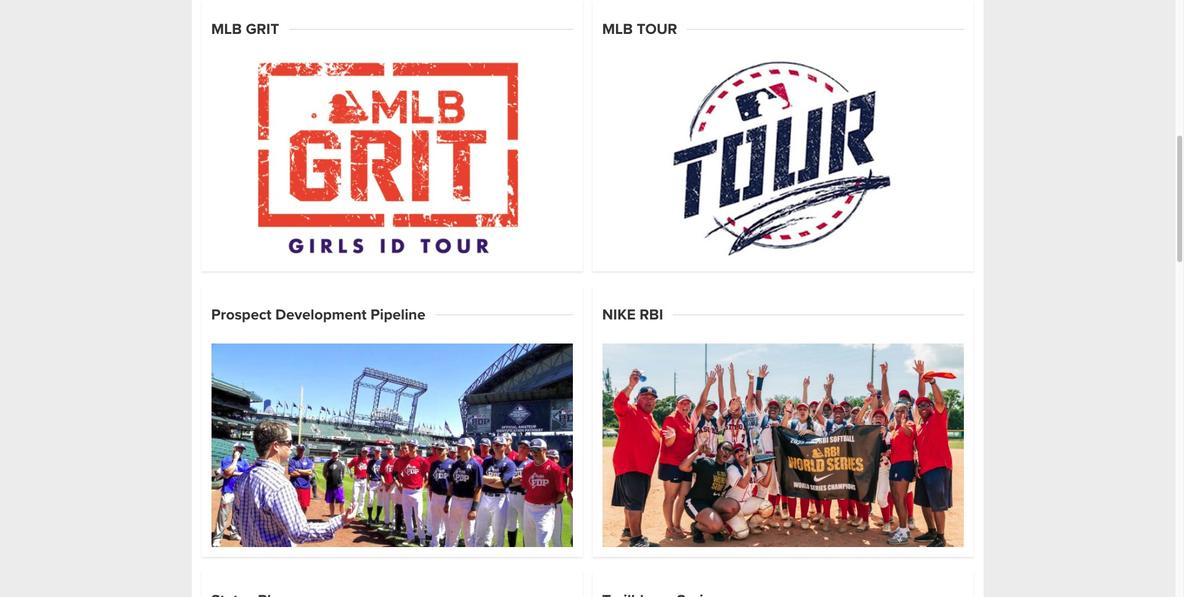 Task type: locate. For each thing, give the bounding box(es) containing it.
0 horizontal spatial mlb
[[211, 20, 242, 38]]

nike rbi
[[603, 306, 664, 324]]

mlb left tour
[[603, 20, 633, 38]]

1 horizontal spatial mlb
[[603, 20, 633, 38]]

pipeline
[[371, 306, 426, 324]]

mlb
[[211, 20, 242, 38], [603, 20, 633, 38]]

mlb left grit
[[211, 20, 242, 38]]

1 mlb from the left
[[211, 20, 242, 38]]

tour
[[637, 20, 678, 38]]

2 mlb from the left
[[603, 20, 633, 38]]

mlb for mlb tour
[[603, 20, 633, 38]]

grit
[[246, 20, 279, 38]]



Task type: vqa. For each thing, say whether or not it's contained in the screenshot.
Surgery at the right of the page
no



Task type: describe. For each thing, give the bounding box(es) containing it.
rbi
[[640, 306, 664, 324]]

prospect
[[211, 306, 272, 324]]

nike
[[603, 306, 636, 324]]

mlb for mlb grit
[[211, 20, 242, 38]]

mlb tour
[[603, 20, 678, 38]]

prospect development pipeline
[[211, 306, 426, 324]]

development
[[276, 306, 367, 324]]

mlb grit
[[211, 20, 279, 38]]



